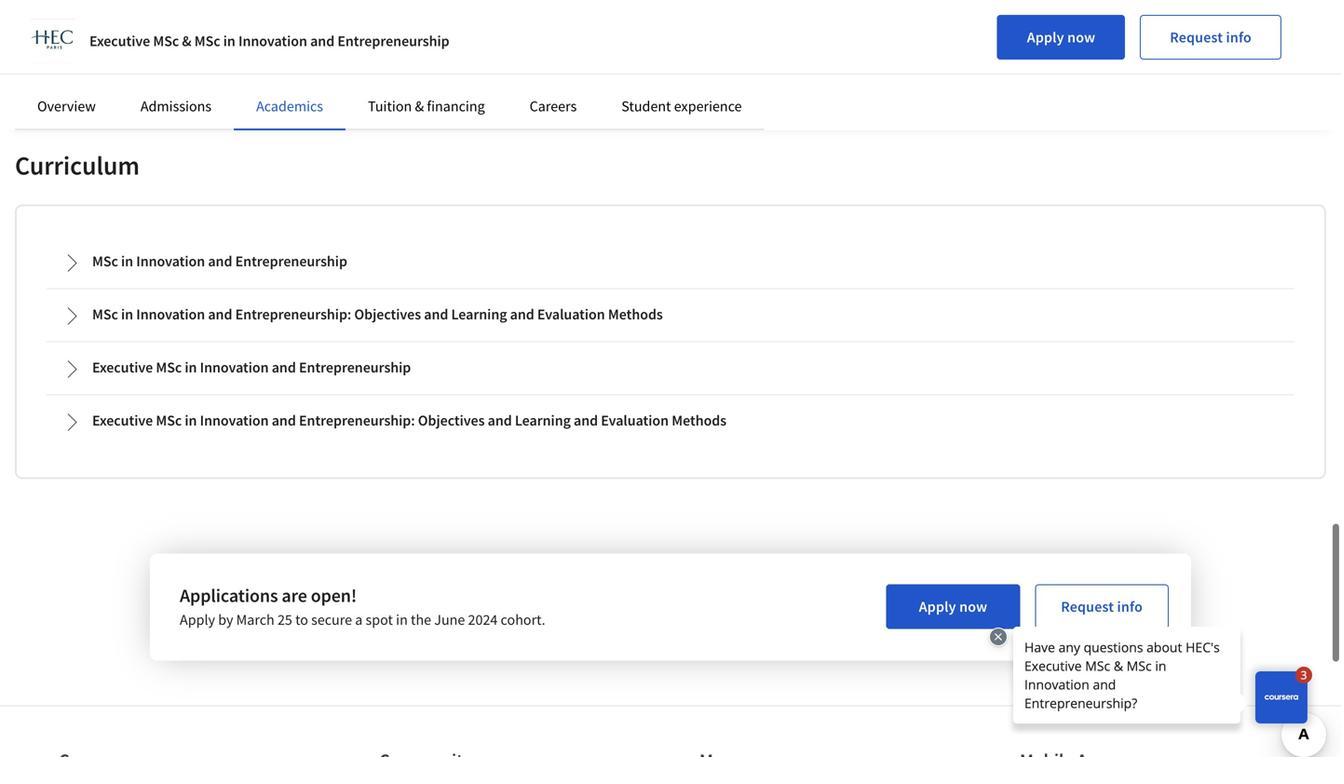 Task type: locate. For each thing, give the bounding box(es) containing it.
and
[[310, 32, 335, 50], [208, 252, 232, 271], [208, 305, 232, 324], [424, 305, 448, 324], [510, 305, 534, 324], [272, 358, 296, 377], [272, 411, 296, 430], [488, 411, 512, 430], [574, 411, 598, 430]]

1 horizontal spatial request info
[[1170, 28, 1252, 47]]

0 horizontal spatial request info
[[1061, 598, 1143, 616]]

1 horizontal spatial info
[[1226, 28, 1252, 47]]

0 vertical spatial request info button
[[1140, 15, 1282, 60]]

evaluation inside msc in innovation and entrepreneurship: objectives and learning and evaluation methods dropdown button
[[537, 305, 605, 324]]

request
[[1170, 28, 1223, 47], [1061, 598, 1114, 616]]

apply now
[[1027, 28, 1096, 47], [919, 598, 988, 616]]

0 horizontal spatial info
[[1117, 598, 1143, 616]]

careers
[[530, 97, 577, 115]]

msc in innovation and entrepreneurship
[[92, 252, 347, 271]]

1 vertical spatial now
[[959, 598, 988, 616]]

request info button
[[1140, 15, 1282, 60], [1035, 585, 1169, 629]]

1 vertical spatial executive
[[92, 358, 153, 377]]

executive msc in innovation and entrepreneurship
[[92, 358, 411, 377]]

msc in innovation and entrepreneurship button
[[48, 237, 1294, 288]]

apply for executive msc & msc in innovation and entrepreneurship
[[1027, 28, 1064, 47]]

academics link
[[256, 97, 323, 115]]

innovation
[[238, 32, 307, 50], [136, 252, 205, 271], [136, 305, 205, 324], [200, 358, 269, 377], [200, 411, 269, 430]]

applications are open! apply by march 25 to secure a spot in the june 2024 cohort.
[[180, 584, 545, 629]]

1 vertical spatial evaluation
[[601, 411, 669, 430]]

msc
[[153, 32, 179, 50], [194, 32, 220, 50], [92, 252, 118, 271], [92, 305, 118, 324], [156, 358, 182, 377], [156, 411, 182, 430]]

0 vertical spatial apply now
[[1027, 28, 1096, 47]]

1 vertical spatial learning
[[515, 411, 571, 430]]

0 vertical spatial objectives
[[354, 305, 421, 324]]

0 vertical spatial request
[[1170, 28, 1223, 47]]

methods down executive msc in innovation and entrepreneurship dropdown button
[[672, 411, 727, 430]]

& right tuition
[[415, 97, 424, 115]]

evaluation
[[537, 305, 605, 324], [601, 411, 669, 430]]

1 horizontal spatial apply now
[[1027, 28, 1096, 47]]

entrepreneurship
[[337, 32, 450, 50], [235, 252, 347, 271], [299, 358, 411, 377]]

0 vertical spatial entrepreneurship:
[[235, 305, 351, 324]]

0 vertical spatial evaluation
[[537, 305, 605, 324]]

1 vertical spatial request
[[1061, 598, 1114, 616]]

apply now button
[[997, 15, 1125, 60], [886, 585, 1020, 629]]

0 horizontal spatial apply
[[180, 611, 215, 629]]

2 horizontal spatial apply
[[1027, 28, 1064, 47]]

0 horizontal spatial apply now
[[919, 598, 988, 616]]

apply for apply by march 25 to secure a spot in the june 2024 cohort.
[[919, 598, 956, 616]]

1 horizontal spatial now
[[1068, 28, 1096, 47]]

1 horizontal spatial request
[[1170, 28, 1223, 47]]

now for executive msc & msc in innovation and entrepreneurship
[[1068, 28, 1096, 47]]

25
[[278, 611, 292, 629]]

0 horizontal spatial request
[[1061, 598, 1114, 616]]

the
[[411, 611, 431, 629]]

executive inside dropdown button
[[92, 411, 153, 430]]

apply now for executive msc & msc in innovation and entrepreneurship
[[1027, 28, 1096, 47]]

1 vertical spatial info
[[1117, 598, 1143, 616]]

executive msc in innovation and entrepreneurship button
[[48, 343, 1294, 394]]

0 vertical spatial apply now button
[[997, 15, 1125, 60]]

overview link
[[37, 97, 96, 115]]

1 vertical spatial entrepreneurship:
[[299, 411, 415, 430]]

1 vertical spatial apply now
[[919, 598, 988, 616]]

apply
[[1027, 28, 1064, 47], [919, 598, 956, 616], [180, 611, 215, 629]]

innovation inside executive msc in innovation and entrepreneurship dropdown button
[[200, 358, 269, 377]]

0 horizontal spatial &
[[182, 32, 191, 50]]

1 vertical spatial entrepreneurship
[[235, 252, 347, 271]]

apply now button for executive msc & msc in innovation and entrepreneurship
[[997, 15, 1125, 60]]

now
[[1068, 28, 1096, 47], [959, 598, 988, 616]]

student
[[622, 97, 671, 115]]

0 vertical spatial now
[[1068, 28, 1096, 47]]

0 horizontal spatial now
[[959, 598, 988, 616]]

1 horizontal spatial methods
[[672, 411, 727, 430]]

1 vertical spatial apply now button
[[886, 585, 1020, 629]]

apply now for apply by march 25 to secure a spot in the june 2024 cohort.
[[919, 598, 988, 616]]

request info
[[1170, 28, 1252, 47], [1061, 598, 1143, 616]]

&
[[182, 32, 191, 50], [415, 97, 424, 115]]

& up admissions
[[182, 32, 191, 50]]

0 vertical spatial entrepreneurship
[[337, 32, 450, 50]]

in
[[223, 32, 236, 50], [121, 252, 133, 271], [121, 305, 133, 324], [185, 358, 197, 377], [185, 411, 197, 430], [396, 611, 408, 629]]

in inside applications are open! apply by march 25 to secure a spot in the june 2024 cohort.
[[396, 611, 408, 629]]

executive msc in innovation and entrepreneurship: objectives and learning and evaluation methods button
[[48, 397, 1294, 447]]

0 horizontal spatial methods
[[608, 305, 663, 324]]

info
[[1226, 28, 1252, 47], [1117, 598, 1143, 616]]

secure
[[311, 611, 352, 629]]

executive inside dropdown button
[[92, 358, 153, 377]]

executive for executive msc in innovation and entrepreneurship: objectives and learning and evaluation methods
[[92, 411, 153, 430]]

1 vertical spatial &
[[415, 97, 424, 115]]

admissions
[[140, 97, 212, 115]]

methods
[[608, 305, 663, 324], [672, 411, 727, 430]]

entrepreneurship inside dropdown button
[[299, 358, 411, 377]]

careers link
[[530, 97, 577, 115]]

applications
[[180, 584, 278, 608]]

1 vertical spatial request info button
[[1035, 585, 1169, 629]]

0 horizontal spatial learning
[[451, 305, 507, 324]]

0 vertical spatial info
[[1226, 28, 1252, 47]]

request for executive msc & msc in innovation and entrepreneurship
[[1170, 28, 1223, 47]]

1 vertical spatial methods
[[672, 411, 727, 430]]

2 vertical spatial entrepreneurship
[[299, 358, 411, 377]]

and inside dropdown button
[[272, 358, 296, 377]]

learning
[[451, 305, 507, 324], [515, 411, 571, 430]]

hec paris logo image
[[30, 19, 75, 63]]

2 vertical spatial executive
[[92, 411, 153, 430]]

1 horizontal spatial &
[[415, 97, 424, 115]]

methods down msc in innovation and entrepreneurship dropdown button
[[608, 305, 663, 324]]

0 vertical spatial executive
[[89, 32, 150, 50]]

1 vertical spatial request info
[[1061, 598, 1143, 616]]

apply now button for apply by march 25 to secure a spot in the june 2024 cohort.
[[886, 585, 1020, 629]]

0 vertical spatial request info
[[1170, 28, 1252, 47]]

executive
[[89, 32, 150, 50], [92, 358, 153, 377], [92, 411, 153, 430]]

entrepreneurship:
[[235, 305, 351, 324], [299, 411, 415, 430]]

1 horizontal spatial apply
[[919, 598, 956, 616]]

objectives
[[354, 305, 421, 324], [418, 411, 485, 430]]



Task type: vqa. For each thing, say whether or not it's contained in the screenshot.
the rightmost APPLY NOW
yes



Task type: describe. For each thing, give the bounding box(es) containing it.
msc in innovation and entrepreneurship: objectives and learning and evaluation methods
[[92, 305, 663, 324]]

student experience link
[[622, 97, 742, 115]]

tuition
[[368, 97, 412, 115]]

spot
[[366, 611, 393, 629]]

june
[[434, 611, 465, 629]]

executive msc & msc in innovation and entrepreneurship
[[89, 32, 450, 50]]

msc inside dropdown button
[[156, 358, 182, 377]]

request info button for apply by march 25 to secure a spot in the june 2024 cohort.
[[1035, 585, 1169, 629]]

march
[[236, 611, 275, 629]]

request info button for executive msc & msc in innovation and entrepreneurship
[[1140, 15, 1282, 60]]

1 vertical spatial objectives
[[418, 411, 485, 430]]

student experience
[[622, 97, 742, 115]]

innovation inside msc in innovation and entrepreneurship dropdown button
[[136, 252, 205, 271]]

open!
[[311, 584, 357, 608]]

evaluation inside executive msc in innovation and entrepreneurship: objectives and learning and evaluation methods dropdown button
[[601, 411, 669, 430]]

info for apply by march 25 to secure a spot in the june 2024 cohort.
[[1117, 598, 1143, 616]]

innovation inside executive msc in innovation and entrepreneurship: objectives and learning and evaluation methods dropdown button
[[200, 411, 269, 430]]

curriculum
[[15, 149, 140, 182]]

request for apply by march 25 to secure a spot in the june 2024 cohort.
[[1061, 598, 1114, 616]]

admissions link
[[140, 97, 212, 115]]

cohort.
[[501, 611, 545, 629]]

info for executive msc & msc in innovation and entrepreneurship
[[1226, 28, 1252, 47]]

2024
[[468, 611, 498, 629]]

msc in innovation and entrepreneurship: objectives and learning and evaluation methods button
[[48, 290, 1294, 341]]

now for apply by march 25 to secure a spot in the june 2024 cohort.
[[959, 598, 988, 616]]

request info for executive msc & msc in innovation and entrepreneurship
[[1170, 28, 1252, 47]]

are
[[282, 584, 307, 608]]

innovation inside msc in innovation and entrepreneurship: objectives and learning and evaluation methods dropdown button
[[136, 305, 205, 324]]

to
[[295, 611, 308, 629]]

academics
[[256, 97, 323, 115]]

a
[[355, 611, 363, 629]]

in inside dropdown button
[[185, 358, 197, 377]]

0 vertical spatial &
[[182, 32, 191, 50]]

0 vertical spatial methods
[[608, 305, 663, 324]]

executive for executive msc & msc in innovation and entrepreneurship
[[89, 32, 150, 50]]

overview
[[37, 97, 96, 115]]

0 vertical spatial learning
[[451, 305, 507, 324]]

tuition & financing link
[[368, 97, 485, 115]]

apply inside applications are open! apply by march 25 to secure a spot in the june 2024 cohort.
[[180, 611, 215, 629]]

request info for apply by march 25 to secure a spot in the june 2024 cohort.
[[1061, 598, 1143, 616]]

entrepreneurship inside dropdown button
[[235, 252, 347, 271]]

executive for executive msc in innovation and entrepreneurship
[[92, 358, 153, 377]]

tuition & financing
[[368, 97, 485, 115]]

1 horizontal spatial learning
[[515, 411, 571, 430]]

experience
[[674, 97, 742, 115]]

executive msc in innovation and entrepreneurship: objectives and learning and evaluation methods
[[92, 411, 727, 430]]

financing
[[427, 97, 485, 115]]

by
[[218, 611, 233, 629]]



